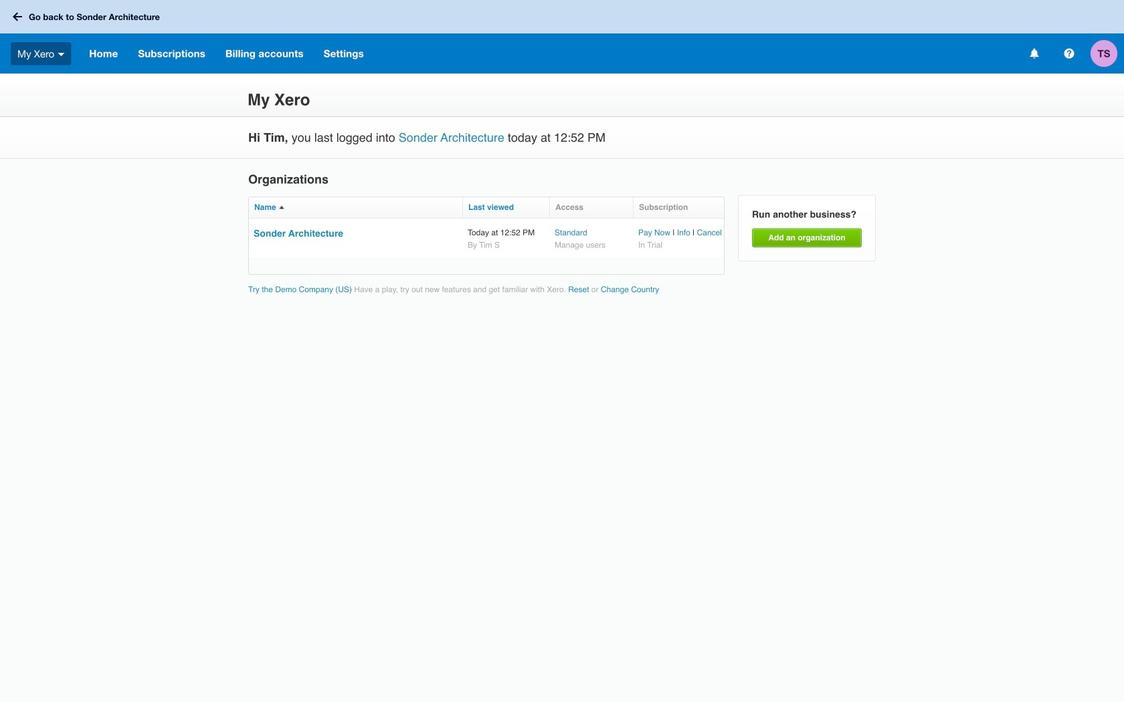 Task type: describe. For each thing, give the bounding box(es) containing it.
2 horizontal spatial svg image
[[1030, 49, 1039, 59]]

1 horizontal spatial svg image
[[58, 53, 64, 56]]



Task type: locate. For each thing, give the bounding box(es) containing it.
svg image
[[1064, 49, 1075, 59]]

banner
[[0, 0, 1124, 74]]

svg image
[[13, 12, 22, 21], [1030, 49, 1039, 59], [58, 53, 64, 56]]

0 horizontal spatial svg image
[[13, 12, 22, 21]]



Task type: vqa. For each thing, say whether or not it's contained in the screenshot.
rightmost svg image
yes



